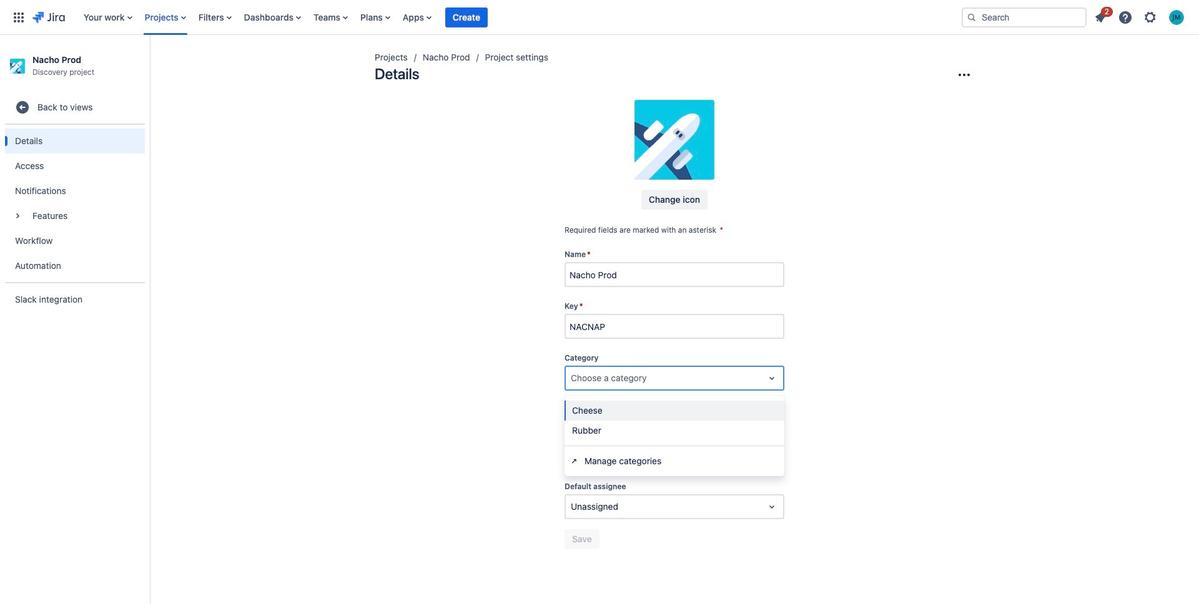 Task type: locate. For each thing, give the bounding box(es) containing it.
None text field
[[571, 372, 573, 385]]

banner
[[0, 0, 1200, 35]]

None search field
[[962, 7, 1087, 27]]

None text field
[[571, 501, 573, 514]]

None field
[[566, 264, 784, 286], [566, 316, 784, 338], [566, 264, 784, 286], [566, 316, 784, 338]]

notifications image
[[1093, 10, 1108, 25]]

list item inside list
[[1090, 5, 1113, 27]]

settings image
[[1143, 10, 1158, 25]]

jira image
[[32, 10, 65, 25], [32, 10, 65, 25]]

0 vertical spatial open image
[[765, 371, 780, 386]]

group
[[5, 88, 145, 320], [5, 124, 145, 283]]

search image
[[967, 12, 977, 22]]

list item
[[445, 0, 488, 35], [1090, 5, 1113, 27]]

back to views image
[[15, 100, 30, 115]]

jira product discovery navigation element
[[0, 35, 150, 605]]

2 group from the top
[[5, 124, 145, 283]]

your profile and settings image
[[1170, 10, 1185, 25]]

1 horizontal spatial list item
[[1090, 5, 1113, 27]]

1 vertical spatial open image
[[765, 500, 780, 515]]

list
[[77, 0, 952, 35], [1090, 5, 1192, 28]]

more image
[[957, 67, 972, 82]]

primary element
[[7, 0, 952, 35]]

open image
[[765, 371, 780, 386], [765, 500, 780, 515]]

1 open image from the top
[[765, 371, 780, 386]]



Task type: vqa. For each thing, say whether or not it's contained in the screenshot.
Name
no



Task type: describe. For each thing, give the bounding box(es) containing it.
current project sidebar image
[[136, 50, 164, 75]]

project avatar image
[[635, 100, 715, 180]]

help image
[[1118, 10, 1133, 25]]

2 open image from the top
[[765, 500, 780, 515]]

Search field
[[962, 7, 1087, 27]]

appswitcher icon image
[[11, 10, 26, 25]]

1 group from the top
[[5, 88, 145, 320]]

0 horizontal spatial list item
[[445, 0, 488, 35]]

0 horizontal spatial list
[[77, 0, 952, 35]]

1 horizontal spatial list
[[1090, 5, 1192, 28]]

open link image
[[570, 457, 580, 467]]



